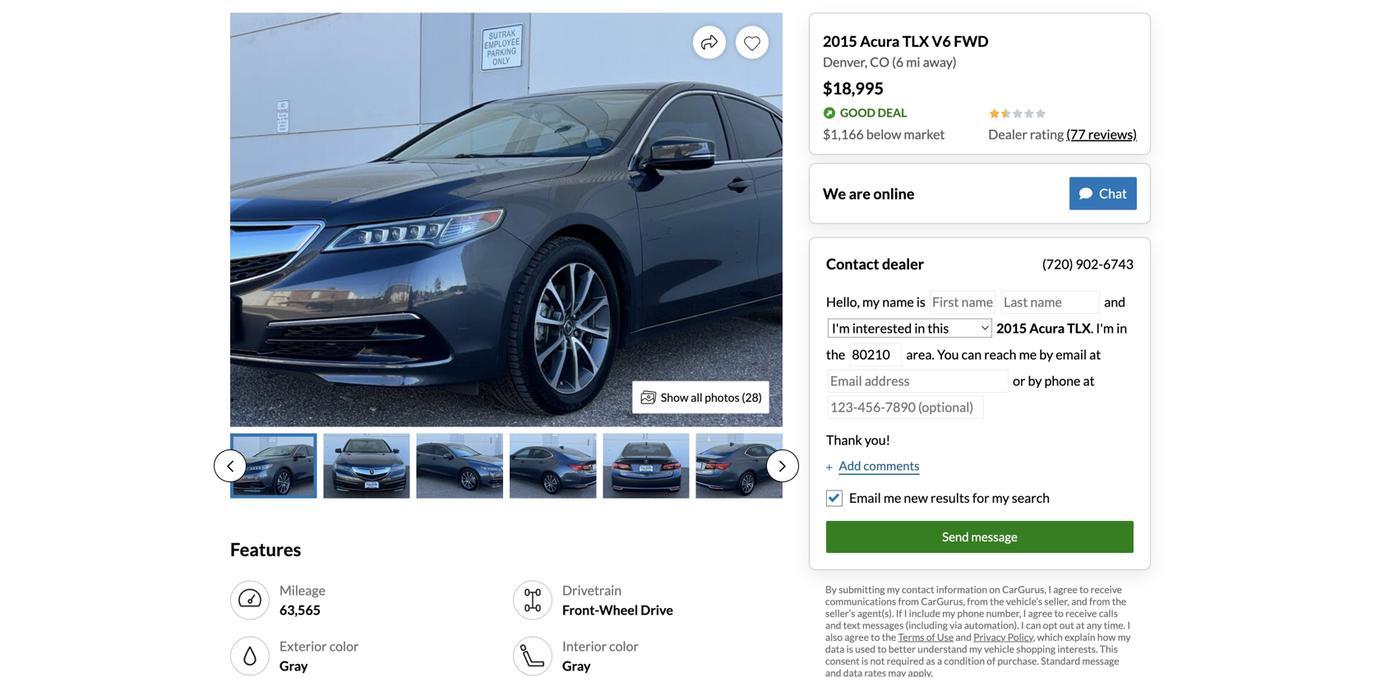 Task type: describe. For each thing, give the bounding box(es) containing it.
rating
[[1030, 126, 1065, 142]]

1 vertical spatial data
[[844, 667, 863, 678]]

to inside , which explain how my data is used to better understand my vehicle shopping interests. this consent is not required as a condition of purchase. standard message and data rates may apply.
[[878, 643, 887, 655]]

online
[[874, 185, 915, 203]]

area.
[[907, 347, 935, 363]]

by
[[826, 584, 837, 596]]

communications
[[826, 596, 897, 608]]

the inside . i'm in the
[[827, 347, 846, 363]]

can inside by submitting my contact information on cargurus, i agree to receive communications from cargurus, from the vehicle's seller, and from the seller's agent(s). if i include my phone number, i agree to receive calls and text messages (including via automation). i can opt out at any time. i also agree to the
[[1026, 620, 1042, 631]]

agent(s).
[[858, 608, 894, 620]]

and inside , which explain how my data is used to better understand my vehicle shopping interests. this consent is not required as a condition of purchase. standard message and data rates may apply.
[[826, 667, 842, 678]]

we are online
[[823, 185, 915, 203]]

902-
[[1076, 256, 1104, 272]]

2 from from the left
[[968, 596, 988, 608]]

next page image
[[780, 460, 786, 473]]

number,
[[987, 608, 1022, 620]]

terms
[[899, 631, 925, 643]]

explain
[[1065, 631, 1096, 643]]

2015 for 2015 acura tlx
[[997, 320, 1027, 336]]

Phone (optional) telephone field
[[828, 396, 985, 419]]

deal
[[878, 106, 907, 120]]

time.
[[1104, 620, 1126, 631]]

calls
[[1099, 608, 1118, 620]]

v6
[[932, 32, 951, 50]]

of inside , which explain how my data is used to better understand my vehicle shopping interests. this consent is not required as a condition of purchase. standard message and data rates may apply.
[[987, 655, 996, 667]]

1 vertical spatial at
[[1084, 373, 1095, 389]]

view vehicle photo 1 image
[[230, 434, 317, 499]]

include
[[909, 608, 941, 620]]

front-
[[563, 602, 599, 619]]

0 vertical spatial receive
[[1091, 584, 1123, 596]]

for
[[973, 490, 990, 506]]

exterior
[[280, 639, 327, 655]]

the left terms
[[882, 631, 897, 643]]

acura for 2015 acura tlx
[[1030, 320, 1065, 336]]

you!
[[865, 432, 891, 448]]

$1,166
[[823, 126, 864, 142]]

thank you!
[[827, 432, 891, 448]]

drive
[[641, 602, 674, 619]]

photos
[[705, 391, 740, 405]]

(28)
[[742, 391, 762, 405]]

.
[[1091, 320, 1094, 336]]

show all photos (28) link
[[632, 381, 770, 414]]

the up automation).
[[990, 596, 1005, 608]]

may
[[889, 667, 907, 678]]

email me new results for my search
[[850, 490, 1050, 506]]

to right seller,
[[1080, 584, 1089, 596]]

$18,995
[[823, 79, 884, 98]]

terms of use link
[[899, 631, 954, 643]]

any
[[1087, 620, 1103, 631]]

0 vertical spatial at
[[1090, 347, 1101, 363]]

opt
[[1043, 620, 1058, 631]]

send
[[943, 530, 969, 544]]

to down agent(s).
[[871, 631, 880, 643]]

1 from from the left
[[899, 596, 919, 608]]

send message button
[[827, 521, 1134, 553]]

2 vertical spatial agree
[[845, 631, 869, 643]]

rates
[[865, 667, 887, 678]]

and right use on the bottom right
[[956, 631, 972, 643]]

1 vertical spatial by
[[1029, 373, 1042, 389]]

by submitting my contact information on cargurus, i agree to receive communications from cargurus, from the vehicle's seller, and from the seller's agent(s). if i include my phone number, i agree to receive calls and text messages (including via automation). i can opt out at any time. i also agree to the
[[826, 584, 1131, 643]]

gray for interior color gray
[[563, 658, 591, 674]]

view vehicle photo 5 image
[[603, 434, 690, 499]]

tlx for 2015 acura tlx v6 fwd denver, co (6 mi away)
[[903, 32, 929, 50]]

not
[[871, 655, 885, 667]]

vehicle full photo image
[[230, 13, 783, 427]]

show all photos (28)
[[661, 391, 762, 405]]

via
[[950, 620, 963, 631]]

i left , at the bottom right
[[1022, 620, 1025, 631]]

6743
[[1104, 256, 1134, 272]]

are
[[849, 185, 871, 203]]

plus image
[[827, 464, 833, 472]]

my left name
[[863, 294, 880, 310]]

thank
[[827, 432, 863, 448]]

i right time.
[[1128, 620, 1131, 631]]

which
[[1038, 631, 1063, 643]]

results
[[931, 490, 970, 506]]

at inside by submitting my contact information on cargurus, i agree to receive communications from cargurus, from the vehicle's seller, and from the seller's agent(s). if i include my phone number, i agree to receive calls and text messages (including via automation). i can opt out at any time. i also agree to the
[[1077, 620, 1085, 631]]

$1,166 below market
[[823, 126, 945, 142]]

good deal
[[841, 106, 907, 120]]

i right if
[[905, 608, 908, 620]]

hello,
[[827, 294, 860, 310]]

0 horizontal spatial cargurus,
[[921, 596, 966, 608]]

use
[[938, 631, 954, 643]]

1 horizontal spatial agree
[[1029, 608, 1053, 620]]

0 vertical spatial by
[[1040, 347, 1054, 363]]

gray for exterior color gray
[[280, 658, 308, 674]]

exterior color gray
[[280, 639, 359, 674]]

condition
[[945, 655, 985, 667]]

. i'm in the
[[827, 320, 1128, 363]]

mileage image
[[237, 588, 263, 614]]

seller's
[[826, 608, 856, 620]]

interests.
[[1058, 643, 1098, 655]]

0 vertical spatial data
[[826, 643, 845, 655]]

on
[[990, 584, 1001, 596]]

as
[[926, 655, 936, 667]]

seller,
[[1045, 596, 1070, 608]]

view vehicle photo 2 image
[[324, 434, 410, 499]]

drivetrain
[[563, 583, 622, 599]]

First name field
[[930, 291, 996, 314]]

(77 reviews) button
[[1067, 125, 1138, 144]]

(including
[[906, 620, 948, 631]]

(720)
[[1043, 256, 1074, 272]]

0 horizontal spatial me
[[884, 490, 902, 506]]

63,565
[[280, 602, 321, 619]]

wheel
[[599, 602, 638, 619]]

(6
[[893, 54, 904, 70]]

and left "text"
[[826, 620, 842, 631]]

Last name field
[[1002, 291, 1101, 314]]

vehicle's
[[1007, 596, 1043, 608]]

my up if
[[887, 584, 900, 596]]

show
[[661, 391, 689, 405]]

2015 acura tlx v6 fwd denver, co (6 mi away)
[[823, 32, 989, 70]]



Task type: vqa. For each thing, say whether or not it's contained in the screenshot.
Policy
yes



Task type: locate. For each thing, give the bounding box(es) containing it.
0 vertical spatial of
[[927, 631, 936, 643]]

privacy policy link
[[974, 631, 1034, 643]]

cargurus, up via
[[921, 596, 966, 608]]

2015 up area. you can reach me by email at
[[997, 320, 1027, 336]]

1 horizontal spatial 2015
[[997, 320, 1027, 336]]

at
[[1090, 347, 1101, 363], [1084, 373, 1095, 389], [1077, 620, 1085, 631]]

exterior color image
[[237, 644, 263, 670]]

automation).
[[965, 620, 1020, 631]]

from up any
[[1090, 596, 1111, 608]]

view vehicle photo 6 image
[[696, 434, 783, 499]]

drivetrain front-wheel drive
[[563, 583, 674, 619]]

message inside , which explain how my data is used to better understand my vehicle shopping interests. this consent is not required as a condition of purchase. standard message and data rates may apply.
[[1083, 655, 1120, 667]]

all
[[691, 391, 703, 405]]

1 vertical spatial can
[[1026, 620, 1042, 631]]

0 horizontal spatial message
[[972, 530, 1018, 544]]

chat
[[1100, 185, 1128, 202]]

search
[[1012, 490, 1050, 506]]

mi
[[907, 54, 921, 70]]

message down the how
[[1083, 655, 1120, 667]]

messages
[[863, 620, 904, 631]]

in
[[1117, 320, 1128, 336]]

tlx for 2015 acura tlx
[[1068, 320, 1091, 336]]

or
[[1013, 373, 1026, 389]]

1 horizontal spatial message
[[1083, 655, 1120, 667]]

color right the exterior
[[330, 639, 359, 655]]

2015 acura tlx
[[997, 320, 1091, 336]]

0 horizontal spatial acura
[[861, 32, 900, 50]]

3 from from the left
[[1090, 596, 1111, 608]]

2015 for 2015 acura tlx v6 fwd denver, co (6 mi away)
[[823, 32, 858, 50]]

0 horizontal spatial tlx
[[903, 32, 929, 50]]

receive up explain
[[1066, 608, 1098, 620]]

purchase.
[[998, 655, 1040, 667]]

agree up , at the bottom right
[[1029, 608, 1053, 620]]

is left not
[[862, 655, 869, 667]]

market
[[904, 126, 945, 142]]

1 vertical spatial acura
[[1030, 320, 1065, 336]]

reviews)
[[1089, 126, 1138, 142]]

0 vertical spatial me
[[1020, 347, 1037, 363]]

required
[[887, 655, 925, 667]]

shopping
[[1017, 643, 1056, 655]]

color inside interior color gray
[[610, 639, 639, 655]]

comments
[[864, 459, 920, 473]]

the
[[827, 347, 846, 363], [990, 596, 1005, 608], [1113, 596, 1127, 608], [882, 631, 897, 643]]

submitting
[[839, 584, 885, 596]]

is left used
[[847, 643, 854, 655]]

by
[[1040, 347, 1054, 363], [1029, 373, 1042, 389]]

gray inside interior color gray
[[563, 658, 591, 674]]

the up time.
[[1113, 596, 1127, 608]]

2015 up denver,
[[823, 32, 858, 50]]

0 horizontal spatial of
[[927, 631, 936, 643]]

information
[[937, 584, 988, 596]]

0 horizontal spatial 2015
[[823, 32, 858, 50]]

(720) 902-6743
[[1043, 256, 1134, 272]]

at right out
[[1077, 620, 1085, 631]]

at down email
[[1084, 373, 1095, 389]]

tab list
[[214, 434, 799, 499]]

1 horizontal spatial can
[[1026, 620, 1042, 631]]

can right you
[[962, 347, 982, 363]]

me
[[1020, 347, 1037, 363], [884, 490, 902, 506]]

color down wheel
[[610, 639, 639, 655]]

this
[[1100, 643, 1118, 655]]

area. you can reach me by email at
[[904, 347, 1101, 363]]

my right include at the bottom of the page
[[943, 608, 956, 620]]

from
[[899, 596, 919, 608], [968, 596, 988, 608], [1090, 596, 1111, 608]]

1 horizontal spatial from
[[968, 596, 988, 608]]

if
[[896, 608, 903, 620]]

from up (including
[[899, 596, 919, 608]]

phone
[[1045, 373, 1081, 389], [958, 608, 985, 620]]

i'm
[[1097, 320, 1114, 336]]

color inside exterior color gray
[[330, 639, 359, 655]]

1 horizontal spatial gray
[[563, 658, 591, 674]]

you
[[938, 347, 959, 363]]

below
[[867, 126, 902, 142]]

receive up 'calls' at the bottom right
[[1091, 584, 1123, 596]]

1 vertical spatial phone
[[958, 608, 985, 620]]

standard
[[1041, 655, 1081, 667]]

1 vertical spatial receive
[[1066, 608, 1098, 620]]

my
[[863, 294, 880, 310], [992, 490, 1010, 506], [887, 584, 900, 596], [943, 608, 956, 620], [1118, 631, 1131, 643], [970, 643, 983, 655]]

1 horizontal spatial color
[[610, 639, 639, 655]]

data down "text"
[[826, 643, 845, 655]]

gray down interior
[[563, 658, 591, 674]]

1 horizontal spatial tlx
[[1068, 320, 1091, 336]]

and right seller,
[[1072, 596, 1088, 608]]

of left use on the bottom right
[[927, 631, 936, 643]]

interior color image
[[520, 644, 546, 670]]

i
[[1049, 584, 1052, 596], [905, 608, 908, 620], [1024, 608, 1027, 620], [1022, 620, 1025, 631], [1128, 620, 1131, 631]]

good
[[841, 106, 876, 120]]

to up which
[[1055, 608, 1064, 620]]

2 gray from the left
[[563, 658, 591, 674]]

consent
[[826, 655, 860, 667]]

cargurus, right the on on the bottom
[[1003, 584, 1047, 596]]

phone inside by submitting my contact information on cargurus, i agree to receive communications from cargurus, from the vehicle's seller, and from the seller's agent(s). if i include my phone number, i agree to receive calls and text messages (including via automation). i can opt out at any time. i also agree to the
[[958, 608, 985, 620]]

by right or
[[1029, 373, 1042, 389]]

my right for on the bottom right
[[992, 490, 1010, 506]]

1 vertical spatial of
[[987, 655, 996, 667]]

2 horizontal spatial agree
[[1054, 584, 1078, 596]]

1 vertical spatial message
[[1083, 655, 1120, 667]]

dealer
[[989, 126, 1028, 142]]

acura for 2015 acura tlx v6 fwd denver, co (6 mi away)
[[861, 32, 900, 50]]

is
[[917, 294, 926, 310], [847, 643, 854, 655], [862, 655, 869, 667]]

by left email
[[1040, 347, 1054, 363]]

1 vertical spatial agree
[[1029, 608, 1053, 620]]

the left zip code field
[[827, 347, 846, 363]]

out
[[1060, 620, 1075, 631]]

away)
[[923, 54, 957, 70]]

dealer rating (77 reviews)
[[989, 126, 1138, 142]]

0 vertical spatial acura
[[861, 32, 900, 50]]

2 vertical spatial at
[[1077, 620, 1085, 631]]

co
[[870, 54, 890, 70]]

vehicle
[[985, 643, 1015, 655]]

1 vertical spatial me
[[884, 490, 902, 506]]

1 horizontal spatial of
[[987, 655, 996, 667]]

name
[[883, 294, 914, 310]]

gray down the exterior
[[280, 658, 308, 674]]

1 vertical spatial 2015
[[997, 320, 1027, 336]]

phone up terms of use and privacy policy
[[958, 608, 985, 620]]

1 horizontal spatial phone
[[1045, 373, 1081, 389]]

cargurus,
[[1003, 584, 1047, 596], [921, 596, 966, 608]]

2 horizontal spatial is
[[917, 294, 926, 310]]

color for exterior color gray
[[330, 639, 359, 655]]

and down also
[[826, 667, 842, 678]]

drivetrain image
[[520, 588, 546, 614]]

0 vertical spatial tlx
[[903, 32, 929, 50]]

i right vehicle's
[[1049, 584, 1052, 596]]

0 vertical spatial agree
[[1054, 584, 1078, 596]]

1 gray from the left
[[280, 658, 308, 674]]

1 horizontal spatial acura
[[1030, 320, 1065, 336]]

acura inside 2015 acura tlx v6 fwd denver, co (6 mi away)
[[861, 32, 900, 50]]

contact dealer
[[827, 255, 925, 273]]

data left rates
[[844, 667, 863, 678]]

0 horizontal spatial agree
[[845, 631, 869, 643]]

of
[[927, 631, 936, 643], [987, 655, 996, 667]]

0 vertical spatial phone
[[1045, 373, 1081, 389]]

, which explain how my data is used to better understand my vehicle shopping interests. this consent is not required as a condition of purchase. standard message and data rates may apply.
[[826, 631, 1131, 678]]

also
[[826, 631, 843, 643]]

email
[[850, 490, 881, 506]]

color
[[330, 639, 359, 655], [610, 639, 639, 655]]

Zip code field
[[850, 343, 903, 367]]

hello, my name is
[[827, 294, 929, 310]]

privacy
[[974, 631, 1006, 643]]

gray inside exterior color gray
[[280, 658, 308, 674]]

from left the on on the bottom
[[968, 596, 988, 608]]

view vehicle photo 4 image
[[510, 434, 597, 499]]

text
[[844, 620, 861, 631]]

how
[[1098, 631, 1116, 643]]

and up in
[[1102, 294, 1126, 310]]

0 vertical spatial message
[[972, 530, 1018, 544]]

acura
[[861, 32, 900, 50], [1030, 320, 1065, 336]]

tlx left i'm
[[1068, 320, 1091, 336]]

agree
[[1054, 584, 1078, 596], [1029, 608, 1053, 620], [845, 631, 869, 643]]

2 horizontal spatial from
[[1090, 596, 1111, 608]]

0 vertical spatial can
[[962, 347, 982, 363]]

better
[[889, 643, 916, 655]]

color for interior color gray
[[610, 639, 639, 655]]

at right email
[[1090, 347, 1101, 363]]

share image
[[702, 34, 718, 51]]

agree up out
[[1054, 584, 1078, 596]]

tlx up mi
[[903, 32, 929, 50]]

add comments
[[839, 459, 920, 473]]

tlx inside 2015 acura tlx v6 fwd denver, co (6 mi away)
[[903, 32, 929, 50]]

1 horizontal spatial is
[[862, 655, 869, 667]]

0 horizontal spatial color
[[330, 639, 359, 655]]

my left the vehicle
[[970, 643, 983, 655]]

2 color from the left
[[610, 639, 639, 655]]

prev page image
[[227, 460, 234, 473]]

1 vertical spatial tlx
[[1068, 320, 1091, 336]]

message right send at the right bottom of the page
[[972, 530, 1018, 544]]

me right reach
[[1020, 347, 1037, 363]]

(77
[[1067, 126, 1086, 142]]

0 horizontal spatial is
[[847, 643, 854, 655]]

0 horizontal spatial from
[[899, 596, 919, 608]]

fwd
[[954, 32, 989, 50]]

add comments button
[[827, 457, 920, 475]]

apply.
[[909, 667, 933, 678]]

acura up co
[[861, 32, 900, 50]]

message inside button
[[972, 530, 1018, 544]]

Email address email field
[[828, 370, 1009, 393]]

interior
[[563, 639, 607, 655]]

policy
[[1008, 631, 1034, 643]]

2015 inside 2015 acura tlx v6 fwd denver, co (6 mi away)
[[823, 32, 858, 50]]

contact
[[902, 584, 935, 596]]

understand
[[918, 643, 968, 655]]

1 horizontal spatial cargurus,
[[1003, 584, 1047, 596]]

to right used
[[878, 643, 887, 655]]

i right number,
[[1024, 608, 1027, 620]]

of down privacy
[[987, 655, 996, 667]]

0 horizontal spatial gray
[[280, 658, 308, 674]]

my right the how
[[1118, 631, 1131, 643]]

interior color gray
[[563, 639, 639, 674]]

acura down last name field
[[1030, 320, 1065, 336]]

view vehicle photo 3 image
[[417, 434, 503, 499]]

contact
[[827, 255, 880, 273]]

0 horizontal spatial phone
[[958, 608, 985, 620]]

dealer
[[882, 255, 925, 273]]

comment image
[[1080, 187, 1093, 200]]

can left opt on the bottom right
[[1026, 620, 1042, 631]]

0 horizontal spatial can
[[962, 347, 982, 363]]

is right name
[[917, 294, 926, 310]]

me left the new
[[884, 490, 902, 506]]

mileage 63,565
[[280, 583, 326, 619]]

1 color from the left
[[330, 639, 359, 655]]

agree right also
[[845, 631, 869, 643]]

a
[[938, 655, 943, 667]]

1 horizontal spatial me
[[1020, 347, 1037, 363]]

0 vertical spatial 2015
[[823, 32, 858, 50]]

phone down email
[[1045, 373, 1081, 389]]



